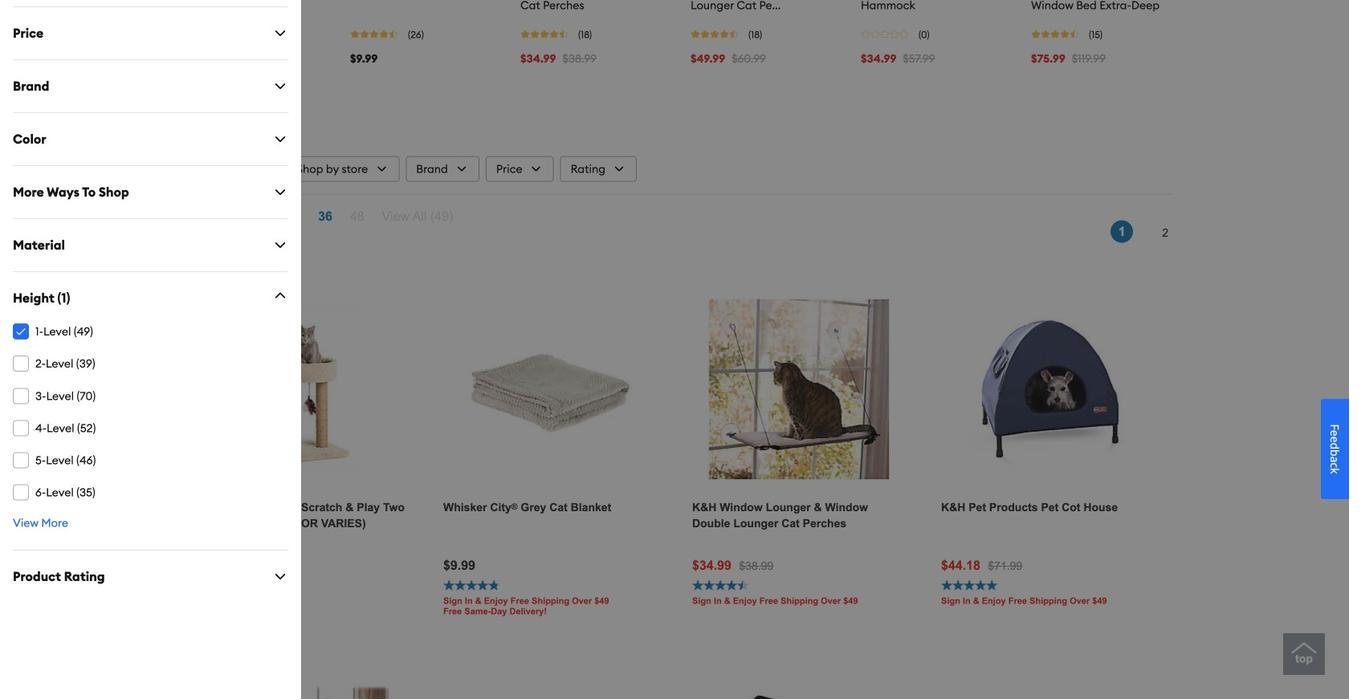 Task type: locate. For each thing, give the bounding box(es) containing it.
1 horizontal spatial 4.5 out of 5 stars selected element
[[691, 29, 739, 39]]

4.8077 out of 5 stars selected element
[[350, 29, 398, 39]]

4.8 out of 5 stars selected element
[[1031, 29, 1079, 39]]

4.5 out of 5 stars selected element
[[520, 29, 569, 39], [691, 29, 739, 39]]

0.0 out of 5 stars selected element
[[861, 29, 909, 39]]

0 horizontal spatial 4.5 out of 5 stars selected element
[[520, 29, 569, 39]]

back to top image
[[1292, 636, 1317, 662]]



Task type: describe. For each thing, give the bounding box(es) containing it.
2 4.5 out of 5 stars selected element from the left
[[691, 29, 739, 39]]

k&h outdoor unheated kitty house image
[[708, 683, 891, 700]]

1 4.5 out of 5 stars selected element from the left
[[520, 29, 569, 39]]

k&h pet products window lounger & window double lounger cat perches image
[[210, 683, 393, 700]]

k&h pet products story kitty towers image
[[957, 683, 1140, 700]]



Task type: vqa. For each thing, say whether or not it's contained in the screenshot.
left the 4.5 out of 5 stars selected element
yes



